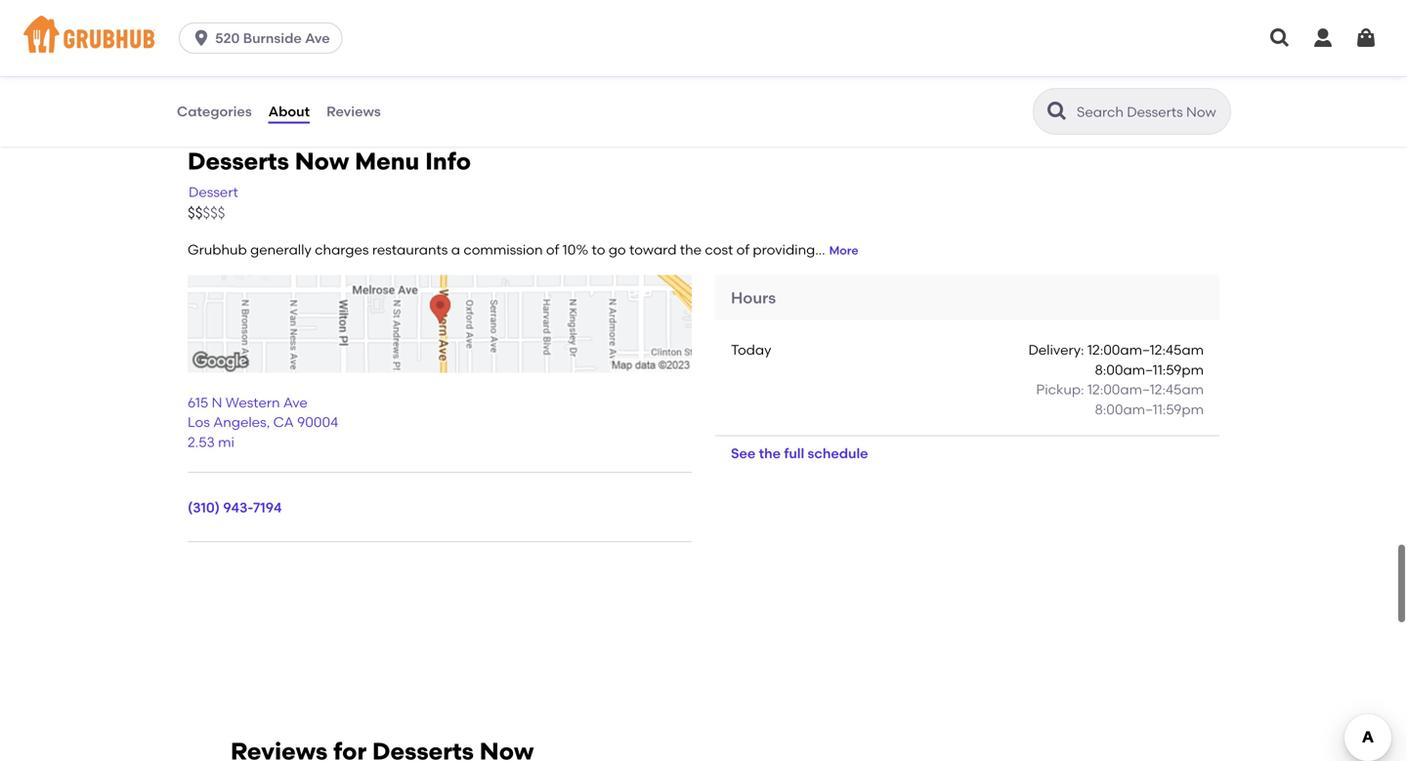 Task type: describe. For each thing, give the bounding box(es) containing it.
desserts
[[188, 147, 289, 176]]

dessert button
[[188, 181, 239, 203]]

delivery:
[[1029, 342, 1085, 358]]

520
[[215, 30, 240, 46]]

2.53
[[188, 434, 215, 451]]

commission
[[464, 241, 543, 258]]

615 n western ave los angeles , ca 90004 2.53 mi
[[188, 394, 338, 451]]

today
[[731, 342, 772, 358]]

charges
[[315, 241, 369, 258]]

,
[[267, 414, 270, 431]]

go
[[609, 241, 626, 258]]

mi
[[218, 434, 235, 451]]

see
[[731, 446, 756, 462]]

2 svg image from the left
[[1355, 26, 1379, 50]]

$$$$$
[[188, 204, 225, 222]]

7194
[[253, 500, 282, 516]]

about button
[[268, 76, 311, 147]]

grubhub
[[188, 241, 247, 258]]

more button
[[830, 243, 859, 260]]

schedule
[[808, 446, 869, 462]]

12:00am–12:45am for pickup: 12:00am–12:45am 8:00am–11:59pm
[[1088, 382, 1205, 398]]

1 svg image from the left
[[1269, 26, 1293, 50]]

1 of from the left
[[546, 241, 560, 258]]

full
[[784, 446, 805, 462]]

8:00am–11:59pm for pickup: 12:00am–12:45am 8:00am–11:59pm
[[1096, 401, 1205, 418]]

delivery: 12:00am–12:45am 8:00am–11:59pm
[[1029, 342, 1205, 378]]

(310)
[[188, 500, 220, 516]]

615
[[188, 394, 208, 411]]

burnside
[[243, 30, 302, 46]]

categories button
[[176, 76, 253, 147]]

$$
[[188, 204, 203, 222]]

dessert
[[189, 184, 238, 200]]

see the full schedule button
[[716, 436, 884, 472]]

n
[[212, 394, 222, 411]]

cost
[[705, 241, 734, 258]]

desserts now menu info
[[188, 147, 471, 176]]

categories
[[177, 103, 252, 120]]

more
[[830, 244, 859, 258]]

restaurants
[[372, 241, 448, 258]]

pickup:
[[1037, 382, 1085, 398]]

info
[[425, 147, 471, 176]]

los
[[188, 414, 210, 431]]

western
[[226, 394, 280, 411]]



Task type: vqa. For each thing, say whether or not it's contained in the screenshot.
2nd 'stuffed' from the left
no



Task type: locate. For each thing, give the bounding box(es) containing it.
toward
[[630, 241, 677, 258]]

(310) 943-7194 button
[[188, 498, 282, 518]]

ca
[[273, 414, 294, 431]]

generally
[[250, 241, 312, 258]]

1 horizontal spatial svg image
[[1312, 26, 1336, 50]]

main navigation navigation
[[0, 0, 1408, 76]]

of left 10%
[[546, 241, 560, 258]]

the left cost
[[680, 241, 702, 258]]

1 vertical spatial ave
[[283, 394, 308, 411]]

0 vertical spatial the
[[680, 241, 702, 258]]

12:00am–12:45am inside pickup: 12:00am–12:45am 8:00am–11:59pm
[[1088, 382, 1205, 398]]

0 horizontal spatial svg image
[[1269, 26, 1293, 50]]

about
[[269, 103, 310, 120]]

ave up ca
[[283, 394, 308, 411]]

a
[[451, 241, 460, 258]]

pickup: 12:00am–12:45am 8:00am–11:59pm
[[1037, 382, 1205, 418]]

8:00am–11:59pm inside pickup: 12:00am–12:45am 8:00am–11:59pm
[[1096, 401, 1205, 418]]

2 8:00am–11:59pm from the top
[[1096, 401, 1205, 418]]

now
[[295, 147, 349, 176]]

1 vertical spatial 8:00am–11:59pm
[[1096, 401, 1205, 418]]

8:00am–11:59pm
[[1096, 362, 1205, 378], [1096, 401, 1205, 418]]

...
[[816, 241, 826, 258]]

1 vertical spatial 12:00am–12:45am
[[1088, 382, 1205, 398]]

12:00am–12:45am for delivery: 12:00am–12:45am 8:00am–11:59pm
[[1088, 342, 1205, 358]]

reviews button
[[326, 76, 382, 147]]

12:00am–12:45am up pickup: 12:00am–12:45am 8:00am–11:59pm
[[1088, 342, 1205, 358]]

reviews
[[327, 103, 381, 120]]

12:00am–12:45am inside delivery: 12:00am–12:45am 8:00am–11:59pm
[[1088, 342, 1205, 358]]

the inside button
[[759, 446, 781, 462]]

90004
[[297, 414, 338, 431]]

of right cost
[[737, 241, 750, 258]]

to
[[592, 241, 606, 258]]

8:00am–11:59pm down delivery: 12:00am–12:45am 8:00am–11:59pm
[[1096, 401, 1205, 418]]

svg image
[[1269, 26, 1293, 50], [1355, 26, 1379, 50]]

520 burnside ave
[[215, 30, 330, 46]]

svg image
[[1312, 26, 1336, 50], [192, 28, 211, 48]]

Search Desserts Now search field
[[1075, 103, 1225, 121]]

1 vertical spatial the
[[759, 446, 781, 462]]

1 8:00am–11:59pm from the top
[[1096, 362, 1205, 378]]

providing
[[753, 241, 816, 258]]

grubhub generally charges restaurants a commission of 10% to go toward the cost of providing ... more
[[188, 241, 859, 258]]

12:00am–12:45am down delivery: 12:00am–12:45am 8:00am–11:59pm
[[1088, 382, 1205, 398]]

ave right burnside
[[305, 30, 330, 46]]

0 vertical spatial 8:00am–11:59pm
[[1096, 362, 1205, 378]]

of
[[546, 241, 560, 258], [737, 241, 750, 258]]

(310) 943-7194
[[188, 500, 282, 516]]

search icon image
[[1046, 100, 1070, 123]]

svg image inside the 520 burnside ave button
[[192, 28, 211, 48]]

ave
[[305, 30, 330, 46], [283, 394, 308, 411]]

0 horizontal spatial of
[[546, 241, 560, 258]]

hours
[[731, 289, 776, 308]]

menu
[[355, 147, 420, 176]]

10%
[[563, 241, 589, 258]]

0 vertical spatial ave
[[305, 30, 330, 46]]

12:00am–12:45am
[[1088, 342, 1205, 358], [1088, 382, 1205, 398]]

0 horizontal spatial the
[[680, 241, 702, 258]]

1 horizontal spatial of
[[737, 241, 750, 258]]

2 of from the left
[[737, 241, 750, 258]]

the
[[680, 241, 702, 258], [759, 446, 781, 462]]

the left full
[[759, 446, 781, 462]]

1 12:00am–12:45am from the top
[[1088, 342, 1205, 358]]

ave inside button
[[305, 30, 330, 46]]

0 vertical spatial 12:00am–12:45am
[[1088, 342, 1205, 358]]

1 horizontal spatial svg image
[[1355, 26, 1379, 50]]

8:00am–11:59pm up pickup: 12:00am–12:45am 8:00am–11:59pm
[[1096, 362, 1205, 378]]

0 horizontal spatial svg image
[[192, 28, 211, 48]]

ave inside 615 n western ave los angeles , ca 90004 2.53 mi
[[283, 394, 308, 411]]

1 horizontal spatial the
[[759, 446, 781, 462]]

520 burnside ave button
[[179, 22, 351, 54]]

8:00am–11:59pm for delivery: 12:00am–12:45am 8:00am–11:59pm
[[1096, 362, 1205, 378]]

943-
[[223, 500, 253, 516]]

2 12:00am–12:45am from the top
[[1088, 382, 1205, 398]]

see the full schedule
[[731, 446, 869, 462]]

angeles
[[213, 414, 267, 431]]

8:00am–11:59pm inside delivery: 12:00am–12:45am 8:00am–11:59pm
[[1096, 362, 1205, 378]]



